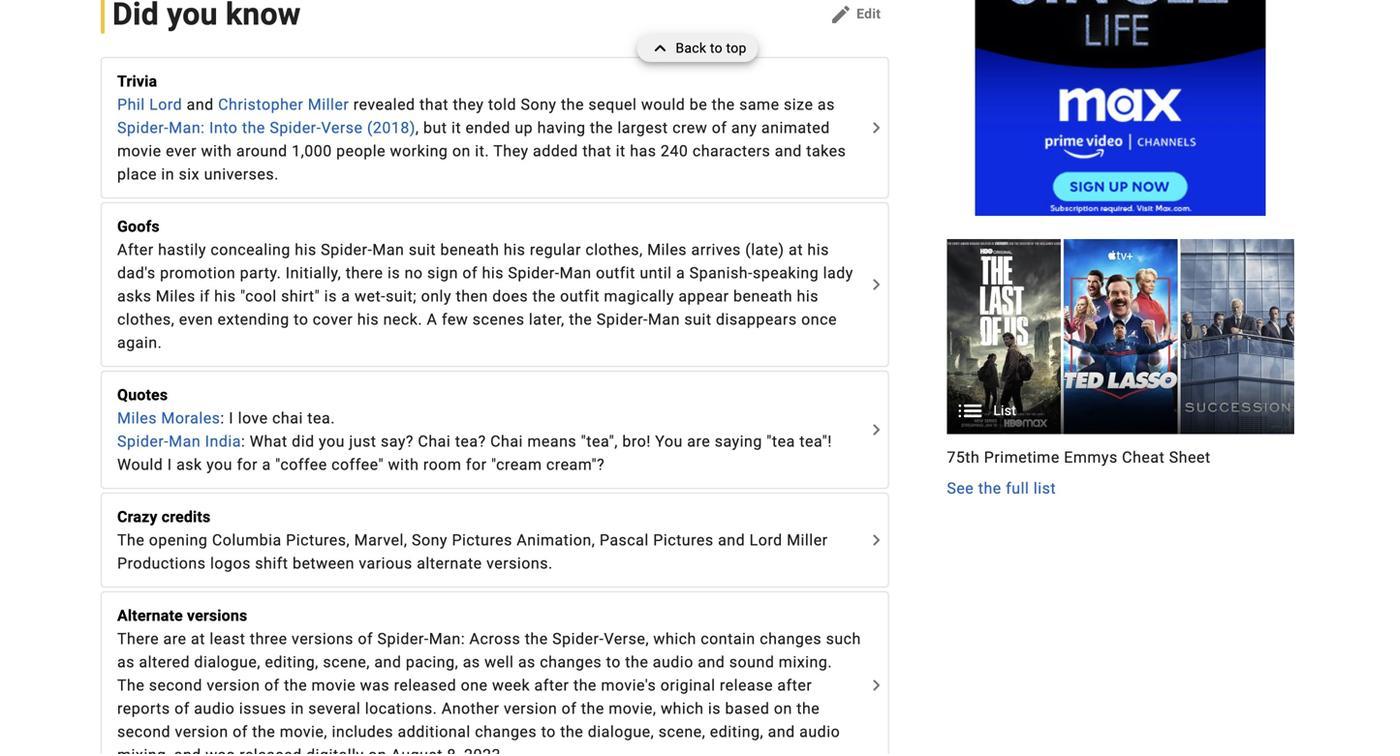 Task type: locate. For each thing, give the bounding box(es) containing it.
0 horizontal spatial i
[[167, 456, 172, 474]]

lord inside crazy credits the opening columbia pictures, marvel, sony pictures animation, pascal pictures and lord miller productions logos shift between various alternate versions.
[[750, 531, 783, 550]]

man: up pacing,
[[429, 630, 465, 649]]

0 vertical spatial see more image
[[865, 116, 888, 139]]

his
[[295, 241, 317, 259], [504, 241, 526, 259], [808, 241, 829, 259], [482, 264, 504, 282], [214, 287, 236, 306], [797, 287, 819, 306], [357, 310, 379, 329]]

working
[[390, 142, 448, 160]]

movie up the place
[[117, 142, 162, 160]]

in left "six"
[[161, 165, 175, 183]]

0 horizontal spatial lord
[[149, 95, 182, 114]]

to inside button
[[710, 40, 723, 56]]

i left ask
[[167, 456, 172, 474]]

to
[[710, 40, 723, 56], [294, 310, 309, 329], [606, 653, 621, 672], [541, 723, 556, 742]]

1 horizontal spatial in
[[291, 700, 304, 718]]

it right 'but'
[[452, 119, 461, 137]]

his right if
[[214, 287, 236, 306]]

sony up alternate in the bottom left of the page
[[412, 531, 448, 550]]

1 horizontal spatial :
[[241, 433, 245, 451]]

version
[[207, 677, 260, 695], [504, 700, 557, 718], [175, 723, 228, 742]]

2 vertical spatial miles
[[117, 409, 157, 428]]

version up issues
[[207, 677, 260, 695]]

clothes, up until
[[586, 241, 643, 259]]

that inside , but it ended up having the largest crew of any animated movie ever with around 1,000 people working on it. they added that it has 240 characters and takes place in six universes.
[[583, 142, 612, 160]]

0 horizontal spatial are
[[163, 630, 187, 649]]

see more image for crazy credits
[[865, 529, 888, 552]]

see more image for quotes
[[865, 418, 888, 442]]

sony
[[521, 95, 557, 114], [412, 531, 448, 550]]

goofs
[[117, 217, 160, 236]]

is up cover
[[324, 287, 337, 306]]

1 vertical spatial beneath
[[734, 287, 793, 306]]

the
[[117, 531, 145, 550], [117, 677, 145, 695]]

1 vertical spatial you
[[207, 456, 233, 474]]

into
[[209, 119, 238, 137]]

that up 'but'
[[420, 95, 449, 114]]

second down "altered"
[[149, 677, 202, 695]]

man: up ever
[[169, 119, 205, 137]]

the up reports
[[117, 677, 145, 695]]

3 see more image from the top
[[865, 674, 888, 698]]

pictures right pascal
[[653, 531, 714, 550]]

with down into
[[201, 142, 232, 160]]

0 horizontal spatial it
[[452, 119, 461, 137]]

clothes, up again.
[[117, 310, 175, 329]]

later,
[[529, 310, 565, 329]]

miller inside phil lord and christopher miller revealed that they told sony the sequel would be the same size as spider-man: into the spider-verse (2018)
[[308, 95, 349, 114]]

0 horizontal spatial scene,
[[323, 653, 370, 672]]

a down what
[[262, 456, 271, 474]]

phil lord and christopher miller revealed that they told sony the sequel would be the same size as spider-man: into the spider-verse (2018)
[[117, 95, 835, 137]]

with inside : what did you just say? chai tea? chai means "tea", bro! you are saying "tea tea"! would i ask you for a "coffee coffee" with room for "cream cream"?
[[388, 456, 419, 474]]

movie, up digitally
[[280, 723, 328, 742]]

0 vertical spatial was
[[360, 677, 390, 695]]

his down goofs button
[[504, 241, 526, 259]]

list
[[994, 403, 1017, 419]]

released down issues
[[239, 747, 302, 755]]

dialogue, down "movie's"
[[588, 723, 654, 742]]

0 vertical spatial suit
[[409, 241, 436, 259]]

for
[[237, 456, 258, 474], [466, 456, 487, 474]]

0 horizontal spatial a
[[262, 456, 271, 474]]

0 vertical spatial audio
[[653, 653, 694, 672]]

his down wet-
[[357, 310, 379, 329]]

alternate
[[117, 607, 183, 625]]

0 horizontal spatial movie
[[117, 142, 162, 160]]

0 vertical spatial at
[[789, 241, 803, 259]]

are inside : what did you just say? chai tea? chai means "tea", bro! you are saying "tea tea"! would i ask you for a "coffee coffee" with room for "cream cream"?
[[687, 433, 711, 451]]

2 vertical spatial on
[[368, 747, 387, 755]]

are inside the alternate versions there are at least three versions of spider-man: across the spider-verse, which contain changes such as altered dialogue, editing, scene, and pacing, as well as changes to the audio and sound mixing. the second version of the movie was released one week after the movie's original release after reports of audio issues in several locations. another version of the movie, which is based on the second version of the movie, includes additional changes to the dialogue, scene, editing, and audio mixing, and was released digitally on august 8, 2023.
[[163, 630, 187, 649]]

1 horizontal spatial chai
[[491, 433, 523, 451]]

2 horizontal spatial changes
[[760, 630, 822, 649]]

1 vertical spatial changes
[[540, 653, 602, 672]]

there
[[346, 264, 383, 282]]

the down crazy
[[117, 531, 145, 550]]

a
[[427, 310, 438, 329]]

1 vertical spatial scene,
[[659, 723, 706, 742]]

i left love on the left bottom of page
[[229, 409, 234, 428]]

is left based
[[708, 700, 721, 718]]

second up mixing,
[[117, 723, 171, 742]]

0 vertical spatial miles
[[647, 241, 687, 259]]

largest
[[618, 119, 668, 137]]

ended
[[466, 119, 511, 137]]

outfit up later,
[[560, 287, 600, 306]]

you
[[655, 433, 683, 451]]

trivia
[[117, 72, 157, 90]]

which down original
[[661, 700, 704, 718]]

2 after from the left
[[778, 677, 812, 695]]

1 vertical spatial movie
[[312, 677, 356, 695]]

2 horizontal spatial on
[[774, 700, 793, 718]]

2 vertical spatial changes
[[475, 723, 537, 742]]

0 horizontal spatial that
[[420, 95, 449, 114]]

it left the has
[[616, 142, 626, 160]]

0 horizontal spatial at
[[191, 630, 205, 649]]

up
[[515, 119, 533, 137]]

1 horizontal spatial sony
[[521, 95, 557, 114]]

verse,
[[604, 630, 649, 649]]

1 horizontal spatial after
[[778, 677, 812, 695]]

version down "week"
[[504, 700, 557, 718]]

"cool
[[240, 287, 277, 306]]

spider-man india button
[[117, 430, 241, 453]]

1 horizontal spatial dialogue,
[[588, 723, 654, 742]]

audio left issues
[[194, 700, 235, 718]]

for down what
[[237, 456, 258, 474]]

0 horizontal spatial man:
[[169, 119, 205, 137]]

versions up the 'least'
[[187, 607, 247, 625]]

audio down mixing.
[[800, 723, 840, 742]]

changes up the 2023.
[[475, 723, 537, 742]]

man up there
[[373, 241, 404, 259]]

audio up original
[[653, 653, 694, 672]]

is inside the alternate versions there are at least three versions of spider-man: across the spider-verse, which contain changes such as altered dialogue, editing, scene, and pacing, as well as changes to the audio and sound mixing. the second version of the movie was released one week after the movie's original release after reports of audio issues in several locations. another version of the movie, which is based on the second version of the movie, includes additional changes to the dialogue, scene, editing, and audio mixing, and was released digitally on august 8, 2023.
[[708, 700, 721, 718]]

cover
[[313, 310, 353, 329]]

beneath down goofs button
[[440, 241, 500, 259]]

see more image for alternate versions there are at least three versions of spider-man: across the spider-verse, which contain changes such as altered dialogue, editing, scene, and pacing, as well as changes to the audio and sound mixing. the second version of the movie was released one week after the movie's original release after reports of audio issues in several locations. another version of the movie, which is based on the second version of the movie, includes additional changes to the dialogue, scene, editing, and audio mixing, and was released digitally on august 8, 2023.
[[865, 674, 888, 698]]

only
[[421, 287, 452, 306]]

1 see more image from the top
[[865, 116, 888, 139]]

(late)
[[746, 241, 785, 259]]

a right until
[[676, 264, 685, 282]]

scene, down original
[[659, 723, 706, 742]]

expand less image
[[649, 35, 676, 62]]

group containing 75th primetime emmys cheat sheet
[[947, 239, 1295, 501]]

0 vertical spatial with
[[201, 142, 232, 160]]

was right mixing,
[[206, 747, 235, 755]]

0 vertical spatial see more image
[[865, 418, 888, 442]]

1 vertical spatial man:
[[429, 630, 465, 649]]

chai up room
[[418, 433, 451, 451]]

1 vertical spatial i
[[167, 456, 172, 474]]

1 vertical spatial clothes,
[[117, 310, 175, 329]]

for down tea?
[[466, 456, 487, 474]]

marvel,
[[354, 531, 408, 550]]

logos
[[210, 555, 251, 573]]

alternate versions there are at least three versions of spider-man: across the spider-verse, which contain changes such as altered dialogue, editing, scene, and pacing, as well as changes to the audio and sound mixing. the second version of the movie was released one week after the movie's original release after reports of audio issues in several locations. another version of the movie, which is based on the second version of the movie, includes additional changes to the dialogue, scene, editing, and audio mixing, and was released digitally on august 8, 2023.
[[117, 607, 861, 755]]

miles left if
[[156, 287, 196, 306]]

at left the 'least'
[[191, 630, 205, 649]]

was up locations.
[[360, 677, 390, 695]]

dialogue, down the 'least'
[[194, 653, 261, 672]]

0 horizontal spatial with
[[201, 142, 232, 160]]

means
[[528, 433, 577, 451]]

list link
[[947, 239, 1295, 435]]

suit up no
[[409, 241, 436, 259]]

1 vertical spatial at
[[191, 630, 205, 649]]

on left "it."
[[452, 142, 471, 160]]

with down 'say?'
[[388, 456, 419, 474]]

sound
[[730, 653, 775, 672]]

movie,
[[609, 700, 657, 718], [280, 723, 328, 742]]

editing, down based
[[710, 723, 764, 742]]

released down pacing,
[[394, 677, 457, 695]]

as right size
[[818, 95, 835, 114]]

wet-
[[355, 287, 386, 306]]

0 vertical spatial the
[[117, 531, 145, 550]]

suit down appear
[[685, 310, 712, 329]]

man: inside phil lord and christopher miller revealed that they told sony the sequel would be the same size as spider-man: into the spider-verse (2018)
[[169, 119, 205, 137]]

75th primetime emmys cheat sheet link
[[947, 446, 1295, 470]]

which up original
[[654, 630, 697, 649]]

2 the from the top
[[117, 677, 145, 695]]

0 horizontal spatial suit
[[409, 241, 436, 259]]

neck.
[[383, 310, 423, 329]]

his up initially,
[[295, 241, 317, 259]]

1 horizontal spatial pictures
[[653, 531, 714, 550]]

after right "week"
[[535, 677, 569, 695]]

spider- up the would
[[117, 433, 169, 451]]

after down mixing.
[[778, 677, 812, 695]]

group
[[947, 239, 1295, 501]]

you down the 'tea.'
[[319, 433, 345, 451]]

0 horizontal spatial on
[[368, 747, 387, 755]]

versions right three
[[292, 630, 354, 649]]

see more image
[[865, 116, 888, 139], [865, 273, 888, 296], [865, 674, 888, 698]]

1 horizontal spatial editing,
[[710, 723, 764, 742]]

sony up the up
[[521, 95, 557, 114]]

back to top
[[676, 40, 747, 56]]

: up "india" on the bottom of page
[[220, 409, 225, 428]]

are
[[687, 433, 711, 451], [163, 630, 187, 649]]

"cream
[[491, 456, 542, 474]]

takes
[[807, 142, 846, 160]]

version down "altered"
[[175, 723, 228, 742]]

at up the speaking
[[789, 241, 803, 259]]

lady
[[823, 264, 854, 282]]

scene,
[[323, 653, 370, 672], [659, 723, 706, 742]]

are up "altered"
[[163, 630, 187, 649]]

sheet
[[1170, 449, 1211, 467]]

his up once on the right
[[797, 287, 819, 306]]

scene, up the several
[[323, 653, 370, 672]]

the inside the alternate versions there are at least three versions of spider-man: across the spider-verse, which contain changes such as altered dialogue, editing, scene, and pacing, as well as changes to the audio and sound mixing. the second version of the movie was released one week after the movie's original release after reports of audio issues in several locations. another version of the movie, which is based on the second version of the movie, includes additional changes to the dialogue, scene, editing, and audio mixing, and was released digitally on august 8, 2023.
[[117, 677, 145, 695]]

sequel
[[589, 95, 637, 114]]

pictures down crazy credits button at the bottom of the page
[[452, 531, 513, 550]]

: what did you just say? chai tea? chai means "tea", bro! you are saying "tea tea"! would i ask you for a "coffee coffee" with room for "cream cream"?
[[117, 433, 832, 474]]

1 horizontal spatial versions
[[292, 630, 354, 649]]

240
[[661, 142, 688, 160]]

on
[[452, 142, 471, 160], [774, 700, 793, 718], [368, 747, 387, 755]]

1 horizontal spatial a
[[341, 287, 350, 306]]

revealed
[[353, 95, 415, 114]]

2 see more image from the top
[[865, 273, 888, 296]]

0 vertical spatial :
[[220, 409, 225, 428]]

1 horizontal spatial released
[[394, 677, 457, 695]]

0 horizontal spatial you
[[207, 456, 233, 474]]

opening
[[149, 531, 208, 550]]

you down "india" on the bottom of page
[[207, 456, 233, 474]]

was
[[360, 677, 390, 695], [206, 747, 235, 755]]

week
[[492, 677, 530, 695]]

0 horizontal spatial after
[[535, 677, 569, 695]]

is left no
[[388, 264, 400, 282]]

a left wet-
[[341, 287, 350, 306]]

columbia
[[212, 531, 282, 550]]

as
[[818, 95, 835, 114], [117, 653, 135, 672], [463, 653, 480, 672], [518, 653, 536, 672]]

0 horizontal spatial clothes,
[[117, 310, 175, 329]]

asks
[[117, 287, 151, 306]]

alternate versions button
[[117, 605, 863, 628]]

people
[[336, 142, 386, 160]]

0 vertical spatial movie
[[117, 142, 162, 160]]

quotes button
[[117, 384, 863, 407]]

0 horizontal spatial pictures
[[452, 531, 513, 550]]

1 horizontal spatial i
[[229, 409, 234, 428]]

in right issues
[[291, 700, 304, 718]]

man up ask
[[169, 433, 201, 451]]

man: inside the alternate versions there are at least three versions of spider-man: across the spider-verse, which contain changes such as altered dialogue, editing, scene, and pacing, as well as changes to the audio and sound mixing. the second version of the movie was released one week after the movie's original release after reports of audio issues in several locations. another version of the movie, which is based on the second version of the movie, includes additional changes to the dialogue, scene, editing, and audio mixing, and was released digitally on august 8, 2023.
[[429, 630, 465, 649]]

that right 'added' at the left of page
[[583, 142, 612, 160]]

on down includes
[[368, 747, 387, 755]]

2 horizontal spatial is
[[708, 700, 721, 718]]

1 horizontal spatial are
[[687, 433, 711, 451]]

1 vertical spatial that
[[583, 142, 612, 160]]

promotion
[[160, 264, 236, 282]]

editing,
[[265, 653, 319, 672], [710, 723, 764, 742]]

0 horizontal spatial released
[[239, 747, 302, 755]]

0 horizontal spatial for
[[237, 456, 258, 474]]

2 horizontal spatial a
[[676, 264, 685, 282]]

suit
[[409, 241, 436, 259], [685, 310, 712, 329]]

man inside button
[[169, 433, 201, 451]]

1 pictures from the left
[[452, 531, 513, 550]]

2 vertical spatial a
[[262, 456, 271, 474]]

: inside : what did you just say? chai tea? chai means "tea", bro! you are saying "tea tea"! would i ask you for a "coffee coffee" with room for "cream cream"?
[[241, 433, 245, 451]]

1 chai from the left
[[418, 433, 451, 451]]

animated
[[762, 119, 830, 137]]

morales
[[161, 409, 220, 428]]

beneath up disappears
[[734, 287, 793, 306]]

0 horizontal spatial audio
[[194, 700, 235, 718]]

love
[[238, 409, 268, 428]]

1 vertical spatial in
[[291, 700, 304, 718]]

see more image
[[865, 418, 888, 442], [865, 529, 888, 552]]

see the full list button
[[947, 477, 1056, 501]]

0 vertical spatial miller
[[308, 95, 349, 114]]

0 vertical spatial versions
[[187, 607, 247, 625]]

movie up the several
[[312, 677, 356, 695]]

movie
[[117, 142, 162, 160], [312, 677, 356, 695]]

0 horizontal spatial versions
[[187, 607, 247, 625]]

miles up until
[[647, 241, 687, 259]]

top
[[726, 40, 747, 56]]

1 vertical spatial on
[[774, 700, 793, 718]]

miles down quotes
[[117, 409, 157, 428]]

as inside phil lord and christopher miller revealed that they told sony the sequel would be the same size as spider-man: into the spider-verse (2018)
[[818, 95, 835, 114]]

movie, down "movie's"
[[609, 700, 657, 718]]

his up does
[[482, 264, 504, 282]]

2 see more image from the top
[[865, 529, 888, 552]]

back
[[676, 40, 707, 56]]

released
[[394, 677, 457, 695], [239, 747, 302, 755]]

0 horizontal spatial editing,
[[265, 653, 319, 672]]

audio
[[653, 653, 694, 672], [194, 700, 235, 718], [800, 723, 840, 742]]

crazy credits button
[[117, 506, 863, 529]]

pictures,
[[286, 531, 350, 550]]

to inside goofs after hastily concealing his spider-man suit beneath his regular clothes, miles arrives (late) at his dad's promotion party. initially, there is no sign of his spider-man outfit until a spanish-speaking lady asks miles if his "cool shirt" is a wet-suit; only then does the outfit magically appear beneath his clothes, even extending to cover his neck. a few scenes later, the spider-man suit disappears once again.
[[294, 310, 309, 329]]

1 the from the top
[[117, 531, 145, 550]]

the inside 'button'
[[979, 480, 1002, 498]]

spanish-
[[690, 264, 753, 282]]

august
[[391, 747, 443, 755]]

are right you
[[687, 433, 711, 451]]

1 vertical spatial miller
[[787, 531, 828, 550]]

1 horizontal spatial movie
[[312, 677, 356, 695]]

tea"!
[[800, 433, 832, 451]]

spider- up "movie's"
[[553, 630, 604, 649]]

0 horizontal spatial :
[[220, 409, 225, 428]]

1 vertical spatial was
[[206, 747, 235, 755]]

1 vertical spatial the
[[117, 677, 145, 695]]

1 horizontal spatial on
[[452, 142, 471, 160]]

editing, down three
[[265, 653, 319, 672]]

spider- down christopher miller link
[[270, 119, 321, 137]]

second
[[149, 677, 202, 695], [117, 723, 171, 742]]

0 vertical spatial that
[[420, 95, 449, 114]]

0 vertical spatial a
[[676, 264, 685, 282]]

on right based
[[774, 700, 793, 718]]

and inside phil lord and christopher miller revealed that they told sony the sequel would be the same size as spider-man: into the spider-verse (2018)
[[187, 95, 214, 114]]

changes up mixing.
[[760, 630, 822, 649]]

0 horizontal spatial is
[[324, 287, 337, 306]]

0 horizontal spatial miller
[[308, 95, 349, 114]]

1 see more image from the top
[[865, 418, 888, 442]]

1 horizontal spatial miller
[[787, 531, 828, 550]]

0 vertical spatial lord
[[149, 95, 182, 114]]

0 horizontal spatial sony
[[412, 531, 448, 550]]

sony inside crazy credits the opening columbia pictures, marvel, sony pictures animation, pascal pictures and lord miller productions logos shift between various alternate versions.
[[412, 531, 448, 550]]

see more image for goofs after hastily concealing his spider-man suit beneath his regular clothes, miles arrives (late) at his dad's promotion party. initially, there is no sign of his spider-man outfit until a spanish-speaking lady asks miles if his "cool shirt" is a wet-suit; only then does the outfit magically appear beneath his clothes, even extending to cover his neck. a few scenes later, the spider-man suit disappears once again.
[[865, 273, 888, 296]]

miles morales button
[[117, 407, 220, 430]]

0 horizontal spatial chai
[[418, 433, 451, 451]]

changes up "movie's"
[[540, 653, 602, 672]]

1 horizontal spatial movie,
[[609, 700, 657, 718]]

universes.
[[204, 165, 279, 183]]



Task type: describe. For each thing, give the bounding box(es) containing it.
at inside the alternate versions there are at least three versions of spider-man: across the spider-verse, which contain changes such as altered dialogue, editing, scene, and pacing, as well as changes to the audio and sound mixing. the second version of the movie was released one week after the movie's original release after reports of audio issues in several locations. another version of the movie, which is based on the second version of the movie, includes additional changes to the dialogue, scene, editing, and audio mixing, and was released digitally on august 8, 2023.
[[191, 630, 205, 649]]

0 vertical spatial it
[[452, 119, 461, 137]]

movie inside , but it ended up having the largest crew of any animated movie ever with around 1,000 people working on it. they added that it has 240 characters and takes place in six universes.
[[117, 142, 162, 160]]

it.
[[475, 142, 489, 160]]

and inside , but it ended up having the largest crew of any animated movie ever with around 1,000 people working on it. they added that it has 240 characters and takes place in six universes.
[[775, 142, 802, 160]]

1 for from the left
[[237, 456, 258, 474]]

lord inside phil lord and christopher miller revealed that they told sony the sequel would be the same size as spider-man: into the spider-verse (2018)
[[149, 95, 182, 114]]

on inside , but it ended up having the largest crew of any animated movie ever with around 1,000 people working on it. they added that it has 240 characters and takes place in six universes.
[[452, 142, 471, 160]]

his up lady
[[808, 241, 829, 259]]

0 vertical spatial second
[[149, 677, 202, 695]]

i inside : what did you just say? chai tea? chai means "tea", bro! you are saying "tea tea"! would i ask you for a "coffee coffee" with room for "cream cream"?
[[167, 456, 172, 474]]

1 vertical spatial outfit
[[560, 287, 600, 306]]

at inside goofs after hastily concealing his spider-man suit beneath his regular clothes, miles arrives (late) at his dad's promotion party. initially, there is no sign of his spider-man outfit until a spanish-speaking lady asks miles if his "cool shirt" is a wet-suit; only then does the outfit magically appear beneath his clothes, even extending to cover his neck. a few scenes later, the spider-man suit disappears once again.
[[789, 241, 803, 259]]

original
[[661, 677, 716, 695]]

regular
[[530, 241, 581, 259]]

production art image
[[947, 239, 1295, 435]]

just
[[349, 433, 377, 451]]

1 horizontal spatial you
[[319, 433, 345, 451]]

contain
[[701, 630, 756, 649]]

altered
[[139, 653, 190, 672]]

the inside crazy credits the opening columbia pictures, marvel, sony pictures animation, pascal pictures and lord miller productions logos shift between various alternate versions.
[[117, 531, 145, 550]]

1 vertical spatial which
[[661, 700, 704, 718]]

no
[[405, 264, 423, 282]]

1 horizontal spatial it
[[616, 142, 626, 160]]

alternate
[[417, 555, 482, 573]]

they
[[494, 142, 529, 160]]

2 vertical spatial version
[[175, 723, 228, 742]]

well
[[485, 653, 514, 672]]

full
[[1006, 480, 1030, 498]]

spider- down the regular
[[508, 264, 560, 282]]

as up one
[[463, 653, 480, 672]]

six
[[179, 165, 200, 183]]

such
[[826, 630, 861, 649]]

goofs after hastily concealing his spider-man suit beneath his regular clothes, miles arrives (late) at his dad's promotion party. initially, there is no sign of his spider-man outfit until a spanish-speaking lady asks miles if his "cool shirt" is a wet-suit; only then does the outfit magically appear beneath his clothes, even extending to cover his neck. a few scenes later, the spider-man suit disappears once again.
[[117, 217, 854, 352]]

0 horizontal spatial was
[[206, 747, 235, 755]]

three
[[250, 630, 287, 649]]

between
[[293, 555, 355, 573]]

2 chai from the left
[[491, 433, 523, 451]]

shift
[[255, 555, 288, 573]]

would
[[641, 95, 685, 114]]

told
[[488, 95, 517, 114]]

characters
[[693, 142, 771, 160]]

see
[[947, 480, 974, 498]]

release
[[720, 677, 773, 695]]

edit button
[[822, 0, 889, 30]]

versions.
[[487, 555, 553, 573]]

see the full list
[[947, 480, 1056, 498]]

back to top button
[[637, 35, 758, 62]]

initially,
[[286, 264, 341, 282]]

0 vertical spatial released
[[394, 677, 457, 695]]

various
[[359, 555, 413, 573]]

0 vertical spatial editing,
[[265, 653, 319, 672]]

0 vertical spatial changes
[[760, 630, 822, 649]]

spider- down magically
[[597, 310, 648, 329]]

1 vertical spatial suit
[[685, 310, 712, 329]]

1 vertical spatial audio
[[194, 700, 235, 718]]

in inside the alternate versions there are at least three versions of spider-man: across the spider-verse, which contain changes such as altered dialogue, editing, scene, and pacing, as well as changes to the audio and sound mixing. the second version of the movie was released one week after the movie's original release after reports of audio issues in several locations. another version of the movie, which is based on the second version of the movie, includes additional changes to the dialogue, scene, editing, and audio mixing, and was released digitally on august 8, 2023.
[[291, 700, 304, 718]]

there
[[117, 630, 159, 649]]

spider- down phil lord link
[[117, 119, 169, 137]]

extending
[[218, 310, 289, 329]]

india
[[205, 433, 241, 451]]

1 vertical spatial version
[[504, 700, 557, 718]]

suit;
[[386, 287, 417, 306]]

of inside goofs after hastily concealing his spider-man suit beneath his regular clothes, miles arrives (late) at his dad's promotion party. initially, there is no sign of his spider-man outfit until a spanish-speaking lady asks miles if his "cool shirt" is a wet-suit; only then does the outfit magically appear beneath his clothes, even extending to cover his neck. a few scenes later, the spider-man suit disappears once again.
[[463, 264, 478, 282]]

that inside phil lord and christopher miller revealed that they told sony the sequel would be the same size as spider-man: into the spider-verse (2018)
[[420, 95, 449, 114]]

and inside crazy credits the opening columbia pictures, marvel, sony pictures animation, pascal pictures and lord miller productions logos shift between various alternate versions.
[[718, 531, 745, 550]]

what
[[250, 433, 288, 451]]

ask
[[176, 456, 202, 474]]

several
[[308, 700, 361, 718]]

1 vertical spatial second
[[117, 723, 171, 742]]

1 horizontal spatial audio
[[653, 653, 694, 672]]

1 vertical spatial editing,
[[710, 723, 764, 742]]

2 pictures from the left
[[653, 531, 714, 550]]

a inside : what did you just say? chai tea? chai means "tea", bro! you are saying "tea tea"! would i ask you for a "coffee coffee" with room for "cream cream"?
[[262, 456, 271, 474]]

party.
[[240, 264, 281, 282]]

list group
[[947, 239, 1295, 435]]

1 horizontal spatial was
[[360, 677, 390, 695]]

75th
[[947, 449, 980, 467]]

they
[[453, 95, 484, 114]]

as right well
[[518, 653, 536, 672]]

"coffee
[[275, 456, 327, 474]]

one
[[461, 677, 488, 695]]

scenes
[[473, 310, 525, 329]]

based
[[725, 700, 770, 718]]

concealing
[[211, 241, 291, 259]]

locations.
[[365, 700, 437, 718]]

0 vertical spatial scene,
[[323, 653, 370, 672]]

movie inside the alternate versions there are at least three versions of spider-man: across the spider-verse, which contain changes such as altered dialogue, editing, scene, and pacing, as well as changes to the audio and sound mixing. the second version of the movie was released one week after the movie's original release after reports of audio issues in several locations. another version of the movie, which is based on the second version of the movie, includes additional changes to the dialogue, scene, editing, and audio mixing, and was released digitally on august 8, 2023.
[[312, 677, 356, 695]]

1 after from the left
[[535, 677, 569, 695]]

sony inside phil lord and christopher miller revealed that they told sony the sequel would be the same size as spider-man: into the spider-verse (2018)
[[521, 95, 557, 114]]

once
[[802, 310, 837, 329]]

the inside , but it ended up having the largest crew of any animated movie ever with around 1,000 people working on it. they added that it has 240 characters and takes place in six universes.
[[590, 119, 613, 137]]

saying
[[715, 433, 763, 451]]

as down there
[[117, 653, 135, 672]]

miller inside crazy credits the opening columbia pictures, marvel, sony pictures animation, pascal pictures and lord miller productions logos shift between various alternate versions.
[[787, 531, 828, 550]]

movie's
[[601, 677, 656, 695]]

phil
[[117, 95, 145, 114]]

0 vertical spatial i
[[229, 409, 234, 428]]

2 for from the left
[[466, 456, 487, 474]]

reports
[[117, 700, 170, 718]]

0 vertical spatial dialogue,
[[194, 653, 261, 672]]

spider- up there
[[321, 241, 373, 259]]

spider-man: into the spider-verse (2018) link
[[117, 119, 416, 137]]

arrives
[[692, 241, 741, 259]]

any
[[732, 119, 757, 137]]

if
[[200, 287, 210, 306]]

again.
[[117, 334, 162, 352]]

0 vertical spatial which
[[654, 630, 697, 649]]

advertisement region
[[976, 0, 1266, 216]]

appear
[[679, 287, 729, 306]]

verse
[[321, 119, 363, 137]]

edit image
[[830, 3, 853, 26]]

man down the regular
[[560, 264, 592, 282]]

0 vertical spatial outfit
[[596, 264, 636, 282]]

dad's
[[117, 264, 156, 282]]

shirt"
[[281, 287, 320, 306]]

pascal
[[600, 531, 649, 550]]

across
[[470, 630, 521, 649]]

1 horizontal spatial is
[[388, 264, 400, 282]]

1 vertical spatial is
[[324, 287, 337, 306]]

in inside , but it ended up having the largest crew of any animated movie ever with around 1,000 people working on it. they added that it has 240 characters and takes place in six universes.
[[161, 165, 175, 183]]

has
[[630, 142, 657, 160]]

0 vertical spatial clothes,
[[586, 241, 643, 259]]

christopher miller link
[[218, 95, 349, 114]]

emmys
[[1064, 449, 1118, 467]]

1 vertical spatial released
[[239, 747, 302, 755]]

animation,
[[517, 531, 595, 550]]

room
[[423, 456, 462, 474]]

trivia button
[[117, 70, 863, 93]]

includes
[[332, 723, 394, 742]]

with inside , but it ended up having the largest crew of any animated movie ever with around 1,000 people working on it. they added that it has 240 characters and takes place in six universes.
[[201, 142, 232, 160]]

0 horizontal spatial movie,
[[280, 723, 328, 742]]

be
[[690, 95, 708, 114]]

bro!
[[623, 433, 651, 451]]

list
[[1034, 480, 1056, 498]]

size
[[784, 95, 814, 114]]

having
[[537, 119, 586, 137]]

cheat
[[1122, 449, 1165, 467]]

0 horizontal spatial beneath
[[440, 241, 500, 259]]

2 horizontal spatial audio
[[800, 723, 840, 742]]

hastily
[[158, 241, 206, 259]]

goofs button
[[117, 215, 863, 238]]

say?
[[381, 433, 414, 451]]

spider- inside spider-man india button
[[117, 433, 169, 451]]

1 horizontal spatial changes
[[540, 653, 602, 672]]

of inside , but it ended up having the largest crew of any animated movie ever with around 1,000 people working on it. they added that it has 240 characters and takes place in six universes.
[[712, 119, 727, 137]]

same
[[740, 95, 780, 114]]

1 vertical spatial miles
[[156, 287, 196, 306]]

tea?
[[455, 433, 486, 451]]

spider- up pacing,
[[378, 630, 429, 649]]

chai
[[272, 409, 303, 428]]

0 vertical spatial version
[[207, 677, 260, 695]]

1 vertical spatial versions
[[292, 630, 354, 649]]

mixing,
[[117, 747, 170, 755]]

pacing,
[[406, 653, 459, 672]]

man down magically
[[648, 310, 680, 329]]



Task type: vqa. For each thing, say whether or not it's contained in the screenshot.


